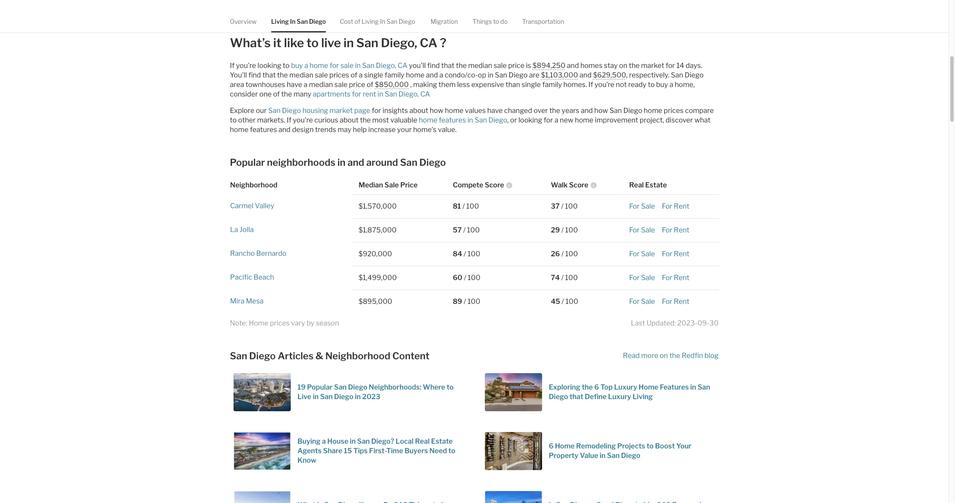 Task type: describe. For each thing, give the bounding box(es) containing it.
you're
[[595, 80, 615, 89]]

buying a house in san diego? local real estate agents share 15 tips first-time buyers need to know link
[[234, 433, 464, 471]]

apartments
[[313, 90, 351, 98]]

neighborhoods
[[267, 157, 336, 168]]

rent for 74 / 100
[[674, 274, 690, 282]]

home up project,
[[644, 106, 663, 115]]

0 horizontal spatial neighborhood
[[230, 181, 277, 189]]

diego down many
[[282, 106, 301, 115]]

you're for looking
[[236, 61, 256, 70]]

carmel valley
[[230, 202, 274, 211]]

buying
[[298, 438, 321, 446]]

89 / 100
[[453, 298, 481, 306]]

season
[[316, 319, 339, 328]]

if you're looking to buy a home for sale in san diego, ca you'll find that the median sale price is $894,250
[[230, 61, 566, 70]]

1 horizontal spatial that
[[442, 61, 455, 70]]

housing
[[303, 106, 328, 115]]

diego left or
[[489, 116, 508, 124]]

in down 'what's it like to live in san diego, ca ?'
[[355, 61, 361, 70]]

note:
[[230, 319, 248, 328]]

/ for 29
[[562, 226, 564, 234]]

/ for 57
[[464, 226, 466, 234]]

0 vertical spatial diego,
[[381, 35, 418, 50]]

local
[[396, 438, 414, 446]]

or
[[511, 116, 517, 124]]

trends
[[315, 126, 336, 134]]

what's it like to live in san diego, ca ?
[[230, 35, 447, 50]]

blog article image for exploring
[[485, 374, 542, 412]]

like
[[284, 35, 304, 50]]

home up 'value.'
[[445, 106, 464, 115]]

in inside buying a house in san diego? local real estate agents share 15 tips first-time buyers need to know
[[350, 438, 356, 446]]

increase
[[369, 126, 396, 134]]

more
[[642, 352, 659, 360]]

exploring
[[549, 384, 581, 392]]

the down page
[[360, 116, 371, 124]]

74 / 100
[[551, 274, 578, 282]]

popular inside the 19 popular san diego neighborhoods: where to live in san diego in 2023
[[307, 384, 333, 392]]

not
[[616, 80, 627, 89]]

blog article image for 19
[[234, 374, 291, 412]]

our
[[256, 106, 267, 115]]

san inside san diego area townhouses have a median sale price of
[[672, 71, 684, 79]]

diego up live at the left of page
[[309, 18, 326, 25]]

san inside for insights about how home values have changed over              the years and how san diego home prices compare to other markets.
[[610, 106, 622, 115]]

about inside for insights about how home values have changed over              the years and how san diego home prices compare to other markets.
[[410, 106, 429, 115]]

the up townhouses
[[277, 71, 288, 79]]

if you're not ready to buy a home, consider one of the many
[[230, 80, 695, 98]]

house
[[328, 438, 349, 446]]

insights
[[383, 106, 408, 115]]

on inside "and homes stay on the market for 14 days. you'll find that the median sale prices of        a single family home and a condo/co-op in san diego are"
[[620, 61, 628, 70]]

1 horizontal spatial neighborhood
[[326, 351, 391, 362]]

$850,000 , making them less expensive        than single family homes.
[[375, 80, 587, 89]]

sale for 45 / 100
[[642, 298, 656, 306]]

the up the condo/co-
[[456, 61, 467, 70]]

if for curious
[[287, 116, 292, 124]]

09-
[[698, 319, 710, 328]]

0 vertical spatial ca
[[420, 35, 438, 50]]

in down the may
[[338, 157, 346, 168]]

may
[[338, 126, 352, 134]]

$1,103,000
[[541, 71, 579, 79]]

price inside san diego area townhouses have a median sale price of
[[349, 80, 366, 89]]

most
[[373, 116, 389, 124]]

100 for 81 / 100
[[467, 202, 479, 211]]

real inside buying a house in san diego? local real estate agents share 15 tips first-time buyers need to know
[[415, 438, 430, 446]]

san inside exploring the 6 top luxury home features in san diego that define luxury living
[[698, 384, 711, 392]]

design
[[292, 126, 314, 134]]

for sale link for 37 / 100
[[630, 202, 656, 211]]

84 / 100
[[453, 250, 481, 258]]

market for for
[[642, 61, 665, 70]]

for sale for 45 / 100
[[630, 298, 656, 306]]

and down the homes
[[580, 71, 592, 79]]

you'll
[[230, 71, 247, 79]]

buy inside if you're not ready to buy a home, consider one of the many
[[657, 80, 669, 89]]

1 vertical spatial luxury
[[609, 393, 632, 401]]

/ for 45
[[562, 298, 565, 306]]

walk
[[551, 181, 568, 189]]

value.
[[438, 126, 457, 134]]

to inside buying a house in san diego? local real estate agents share 15 tips first-time buyers need to know
[[449, 447, 456, 456]]

diego down home's
[[420, 157, 446, 168]]

know
[[298, 457, 317, 465]]

sale for 37 / 100
[[642, 202, 656, 211]]

sale inside "and homes stay on the market for 14 days. you'll find that the median sale prices of        a single family home and a condo/co-op in san diego are"
[[315, 71, 328, 79]]

mira mesa
[[230, 298, 264, 306]]

100 for 89 / 100
[[468, 298, 481, 306]]

redfin
[[682, 352, 704, 360]]

2 vertical spatial prices
[[270, 319, 290, 328]]

apartments for rent in san diego, ca link
[[313, 90, 430, 98]]

sale for 29 / 100
[[642, 226, 656, 234]]

6 home remodeling projects to boost your property value in san diego
[[549, 443, 692, 460]]

read more on the redfin blog link
[[623, 349, 719, 363]]

real estate
[[630, 181, 668, 189]]

the inside if you're not ready to buy a home, consider one of the many
[[282, 90, 292, 98]]

$895,000
[[359, 298, 393, 306]]

improvement
[[595, 116, 639, 124]]

diego inside for insights about how home values have changed over              the years and how san diego home prices compare to other markets.
[[624, 106, 643, 115]]

$1,570,000
[[359, 202, 397, 211]]

57 / 100
[[453, 226, 480, 234]]

years
[[562, 106, 580, 115]]

/ for 74
[[562, 274, 564, 282]]

one
[[260, 90, 272, 98]]

81
[[453, 202, 461, 211]]

living inside exploring the 6 top luxury home features in san diego that define luxury living
[[633, 393, 653, 401]]

migration link
[[431, 10, 458, 33]]

to inside things to do link
[[494, 18, 500, 25]]

score for walk score
[[570, 181, 589, 189]]

markets.
[[257, 116, 286, 124]]

features inside , or looking for a new home improvement project,              discover what home features and design trends may help increase your home's value.
[[250, 126, 277, 134]]

curious
[[315, 116, 339, 124]]

home inside exploring the 6 top luxury home features in san diego that define luxury living
[[639, 384, 659, 392]]

to left live at the left of page
[[307, 35, 319, 50]]

compare
[[686, 106, 714, 115]]

sale for 74 / 100
[[642, 274, 656, 282]]

home down other
[[230, 126, 249, 134]]

sale for 26 / 100
[[642, 250, 656, 258]]

homes.
[[564, 80, 587, 89]]

home down live at the left of page
[[310, 61, 328, 70]]

of inside "and homes stay on the market for 14 days. you'll find that the median sale prices of        a single family home and a condo/co-op in san diego are"
[[351, 71, 358, 79]]

diego left 2023
[[334, 393, 354, 401]]

home,
[[675, 80, 695, 89]]

of inside if you're not ready to buy a home, consider one of the many
[[273, 90, 280, 98]]

the up respectively. on the top right of the page
[[629, 61, 640, 70]]

for rent link for 45 / 100
[[663, 298, 690, 306]]

37 / 100
[[551, 202, 578, 211]]

migration
[[431, 18, 458, 25]]

1 horizontal spatial estate
[[646, 181, 668, 189]]

la
[[230, 226, 238, 234]]

/ for 89
[[464, 298, 466, 306]]

, or looking for a new home improvement project,              discover what home features and design trends may help increase your home's value.
[[230, 116, 711, 134]]

around
[[367, 157, 398, 168]]

projects
[[618, 443, 646, 451]]

for inside for insights about how home values have changed over              the years and how san diego home prices compare to other markets.
[[372, 106, 381, 115]]

help
[[353, 126, 367, 134]]

valley
[[255, 202, 274, 211]]

things
[[473, 18, 492, 25]]

mira
[[230, 298, 244, 306]]

for sale link for 74 / 100
[[630, 274, 656, 282]]

expensive
[[472, 80, 505, 89]]

define
[[585, 393, 607, 401]]

living in san diego
[[271, 18, 326, 25]]

cost of living in san diego link
[[340, 10, 416, 33]]

for sale link for 45 / 100
[[630, 298, 656, 306]]

rent for 26 / 100
[[674, 250, 690, 258]]

2023-
[[678, 319, 698, 328]]

rent for 45 / 100
[[674, 298, 690, 306]]

rancho bernardo
[[230, 250, 287, 258]]

in right live at the left of page
[[344, 35, 354, 50]]

median inside "and homes stay on the market for 14 days. you'll find that the median sale prices of        a single family home and a condo/co-op in san diego are"
[[290, 71, 314, 79]]

1 horizontal spatial real
[[630, 181, 644, 189]]

la jolla link
[[230, 226, 254, 234]]

and up $1,103,000
[[567, 61, 579, 70]]

market for page
[[330, 106, 353, 115]]

diego inside 6 home remodeling projects to boost your property value in san diego
[[622, 452, 641, 460]]

1 horizontal spatial features
[[439, 116, 466, 124]]

a inside , or looking for a new home improvement project,              discover what home features and design trends may help increase your home's value.
[[555, 116, 559, 124]]

of right cost
[[355, 18, 361, 25]]

14
[[677, 61, 685, 70]]

in inside 6 home remodeling projects to boost your property value in san diego
[[600, 452, 606, 460]]

2 vertical spatial diego,
[[399, 90, 419, 98]]

carmel valley link
[[230, 202, 274, 211]]

them
[[439, 80, 456, 89]]

diego up 2023
[[348, 384, 368, 392]]

in inside exploring the 6 top luxury home features in san diego that define luxury living
[[691, 384, 697, 392]]

things to do link
[[473, 10, 508, 33]]

neighborhoods:
[[369, 384, 422, 392]]

home for vary
[[249, 319, 269, 328]]

san diego area townhouses have a median sale price of
[[230, 71, 704, 89]]

it
[[273, 35, 282, 50]]

for inside "and homes stay on the market for 14 days. you'll find that the median sale prices of        a single family home and a condo/co-op in san diego are"
[[666, 61, 676, 70]]

are
[[530, 71, 540, 79]]

for rent for 29 / 100
[[663, 226, 690, 234]]

0 vertical spatial luxury
[[615, 384, 638, 392]]

for sale link for 29 / 100
[[630, 226, 656, 234]]

what's
[[230, 35, 271, 50]]

of inside san diego area townhouses have a median sale price of
[[367, 80, 374, 89]]

single inside "and homes stay on the market for 14 days. you'll find that the median sale prices of        a single family home and a condo/co-op in san diego are"
[[364, 71, 384, 79]]

things to do
[[473, 18, 508, 25]]

and inside , or looking for a new home improvement project,              discover what home features and design trends may help increase your home's value.
[[279, 126, 291, 134]]

29 / 100
[[551, 226, 578, 234]]

blog article image for 6
[[485, 433, 542, 471]]

prices inside for insights about how home values have changed over              the years and how san diego home prices compare to other markets.
[[664, 106, 684, 115]]

2 horizontal spatial ,
[[627, 71, 628, 79]]

1 vertical spatial family
[[543, 80, 562, 89]]

home for projects
[[555, 443, 575, 451]]

family inside "and homes stay on the market for 14 days. you'll find that the median sale prices of        a single family home and a condo/co-op in san diego are"
[[385, 71, 405, 79]]

6 inside exploring the 6 top luxury home features in san diego that define luxury living
[[595, 384, 600, 392]]

a inside buying a house in san diego? local real estate agents share 15 tips first-time buyers need to know
[[322, 438, 326, 446]]

60 / 100
[[453, 274, 481, 282]]

0 vertical spatial median
[[469, 61, 493, 70]]

for rent link for 26 / 100
[[663, 250, 690, 258]]

100 for 74 / 100
[[566, 274, 578, 282]]



Task type: vqa. For each thing, say whether or not it's contained in the screenshot.
Buying
yes



Task type: locate. For each thing, give the bounding box(es) containing it.
1 vertical spatial median
[[290, 71, 314, 79]]

1 score from the left
[[485, 181, 505, 189]]

for rent link for 74 / 100
[[663, 274, 690, 282]]

0 vertical spatial family
[[385, 71, 405, 79]]

family down $1,103,000
[[543, 80, 562, 89]]

0 vertical spatial that
[[442, 61, 455, 70]]

1 horizontal spatial price
[[509, 61, 525, 70]]

price
[[401, 181, 418, 189]]

diego inside "and homes stay on the market for 14 days. you'll find that the median sale prices of        a single family home and a condo/co-op in san diego are"
[[509, 71, 528, 79]]

0 vertical spatial buy
[[291, 61, 303, 70]]

1 vertical spatial have
[[488, 106, 503, 115]]

compete
[[453, 181, 484, 189]]

a inside if you're not ready to buy a home, consider one of the many
[[670, 80, 674, 89]]

1 horizontal spatial prices
[[330, 71, 349, 79]]

if for not
[[589, 80, 594, 89]]

/ for 60
[[464, 274, 467, 282]]

that inside exploring the 6 top luxury home features in san diego that define luxury living
[[570, 393, 584, 401]]

home
[[249, 319, 269, 328], [639, 384, 659, 392], [555, 443, 575, 451]]

the left redfin
[[670, 352, 681, 360]]

/ right "81"
[[463, 202, 465, 211]]

1 vertical spatial 6
[[549, 443, 554, 451]]

and
[[567, 61, 579, 70], [426, 71, 438, 79], [580, 71, 592, 79], [581, 106, 593, 115], [279, 126, 291, 134], [348, 157, 365, 168]]

0 vertical spatial home
[[249, 319, 269, 328]]

median
[[469, 61, 493, 70], [290, 71, 314, 79], [309, 80, 333, 89]]

for sale for 74 / 100
[[630, 274, 656, 282]]

2 for sale from the top
[[630, 226, 656, 234]]

2 in from the left
[[380, 18, 386, 25]]

the inside exploring the 6 top luxury home features in san diego that define luxury living
[[582, 384, 593, 392]]

1 horizontal spatial if
[[287, 116, 292, 124]]

1 for sale from the top
[[630, 202, 656, 211]]

6 up property
[[549, 443, 554, 451]]

0 horizontal spatial ,
[[411, 80, 412, 89]]

2 horizontal spatial home
[[639, 384, 659, 392]]

0 horizontal spatial buy
[[291, 61, 303, 70]]

living down more
[[633, 393, 653, 401]]

1 vertical spatial single
[[522, 80, 541, 89]]

read more on the redfin blog
[[623, 352, 719, 360]]

buy a home for sale in san diego, ca link
[[291, 61, 408, 70]]

5 for sale from the top
[[630, 298, 656, 306]]

1 for sale link from the top
[[630, 202, 656, 211]]

have inside san diego area townhouses have a median sale price of
[[287, 80, 302, 89]]

in right rent
[[378, 90, 384, 98]]

and up making
[[426, 71, 438, 79]]

1 horizontal spatial popular
[[307, 384, 333, 392]]

a
[[305, 61, 308, 70], [359, 71, 363, 79], [440, 71, 444, 79], [304, 80, 308, 89], [670, 80, 674, 89], [555, 116, 559, 124], [322, 438, 326, 446]]

looking inside , or looking for a new home improvement project,              discover what home features and design trends may help increase your home's value.
[[519, 116, 543, 124]]

over
[[534, 106, 548, 115]]

in right cost
[[380, 18, 386, 25]]

and homes stay on the market for 14 days. you'll find that the median sale prices of        a single family home and a condo/co-op in san diego are
[[230, 61, 703, 79]]

/ right 37
[[562, 202, 564, 211]]

to inside for insights about how home values have changed over              the years and how san diego home prices compare to other markets.
[[230, 116, 237, 124]]

1 vertical spatial if
[[589, 80, 594, 89]]

1 how from the left
[[430, 106, 444, 115]]

home down you'll
[[406, 71, 425, 79]]

4 rent from the top
[[674, 274, 690, 282]]

100 right 45
[[566, 298, 579, 306]]

you're up design
[[293, 116, 313, 124]]

diego inside san diego area townhouses have a median sale price of
[[685, 71, 704, 79]]

0 vertical spatial real
[[630, 181, 644, 189]]

100 right 26
[[566, 250, 579, 258]]

have inside for insights about how home values have changed over              the years and how san diego home prices compare to other markets.
[[488, 106, 503, 115]]

that up the condo/co-
[[442, 61, 455, 70]]

1 horizontal spatial looking
[[519, 116, 543, 124]]

time
[[387, 447, 403, 456]]

0 vertical spatial market
[[642, 61, 665, 70]]

1 horizontal spatial have
[[488, 106, 503, 115]]

1 vertical spatial you're
[[293, 116, 313, 124]]

0 vertical spatial have
[[287, 80, 302, 89]]

in inside "and homes stay on the market for 14 days. you'll find that the median sale prices of        a single family home and a condo/co-op in san diego are"
[[488, 71, 494, 79]]

2 score from the left
[[570, 181, 589, 189]]

home up home's
[[419, 116, 438, 124]]

for left 14
[[666, 61, 676, 70]]

81 / 100
[[453, 202, 479, 211]]

0 vertical spatial about
[[410, 106, 429, 115]]

in right op
[[488, 71, 494, 79]]

1 vertical spatial buy
[[657, 80, 669, 89]]

of right one
[[273, 90, 280, 98]]

45 / 100
[[551, 298, 579, 306]]

1 for rent link from the top
[[663, 202, 690, 211]]

area
[[230, 80, 244, 89]]

0 vertical spatial if
[[230, 61, 235, 70]]

for up most
[[372, 106, 381, 115]]

6 inside 6 home remodeling projects to boost your property value in san diego
[[549, 443, 554, 451]]

home up property
[[555, 443, 575, 451]]

looking for for
[[519, 116, 543, 124]]

in up 15
[[350, 438, 356, 446]]

market inside "and homes stay on the market for 14 days. you'll find that the median sale prices of        a single family home and a condo/co-op in san diego are"
[[642, 61, 665, 70]]

0 horizontal spatial about
[[340, 116, 359, 124]]

explore
[[230, 106, 255, 115]]

to right where
[[447, 384, 454, 392]]

2 vertical spatial that
[[570, 393, 584, 401]]

content
[[393, 351, 430, 362]]

diego down days.
[[685, 71, 704, 79]]

5 rent from the top
[[674, 298, 690, 306]]

2 for rent link from the top
[[663, 226, 690, 234]]

articles
[[278, 351, 314, 362]]

of down buy a home for sale in san diego, ca link
[[351, 71, 358, 79]]

to left boost
[[647, 443, 654, 451]]

1 vertical spatial home
[[639, 384, 659, 392]]

/ right 29
[[562, 226, 564, 234]]

in right "live"
[[313, 393, 319, 401]]

0 horizontal spatial home
[[249, 319, 269, 328]]

1 horizontal spatial market
[[642, 61, 665, 70]]

score for compete score
[[485, 181, 505, 189]]

1 horizontal spatial 6
[[595, 384, 600, 392]]

100 right 37
[[565, 202, 578, 211]]

carmel
[[230, 202, 253, 211]]

if for looking
[[230, 61, 235, 70]]

84
[[453, 250, 463, 258]]

for left rent
[[352, 90, 362, 98]]

0 vertical spatial 6
[[595, 384, 600, 392]]

diego
[[309, 18, 326, 25], [399, 18, 416, 25], [509, 71, 528, 79], [685, 71, 704, 79], [282, 106, 301, 115], [624, 106, 643, 115], [489, 116, 508, 124], [420, 157, 446, 168], [249, 351, 276, 362], [348, 384, 368, 392], [334, 393, 354, 401], [549, 393, 569, 401], [622, 452, 641, 460]]

for sale for 29 / 100
[[630, 226, 656, 234]]

for sale for 26 / 100
[[630, 250, 656, 258]]

find up townhouses
[[249, 71, 261, 79]]

for down live at the left of page
[[330, 61, 339, 70]]

1 vertical spatial looking
[[519, 116, 543, 124]]

find inside "and homes stay on the market for 14 days. you'll find that the median sale prices of        a single family home and a condo/co-op in san diego are"
[[249, 71, 261, 79]]

home inside 6 home remodeling projects to boost your property value in san diego
[[555, 443, 575, 451]]

how up improvement
[[595, 106, 609, 115]]

1 vertical spatial prices
[[664, 106, 684, 115]]

0 vertical spatial find
[[428, 61, 440, 70]]

pacific beach
[[230, 274, 274, 282]]

rent for 29 / 100
[[674, 226, 690, 234]]

less
[[458, 80, 470, 89]]

1 horizontal spatial living
[[362, 18, 379, 25]]

jolla
[[240, 226, 254, 234]]

and left the around
[[348, 157, 365, 168]]

2 for rent from the top
[[663, 226, 690, 234]]

4 for sale link from the top
[[630, 274, 656, 282]]

1 vertical spatial ca
[[398, 61, 408, 70]]

0 horizontal spatial have
[[287, 80, 302, 89]]

$850,000
[[375, 80, 409, 89]]

to down the explore
[[230, 116, 237, 124]]

looking up townhouses
[[258, 61, 282, 70]]

for rent link for 29 / 100
[[663, 226, 690, 234]]

exploring the 6 top luxury home features in san diego that define luxury living
[[549, 384, 711, 401]]

3 rent from the top
[[674, 250, 690, 258]]

0 vertical spatial on
[[620, 61, 628, 70]]

on right stay
[[620, 61, 628, 70]]

100 for 84 / 100
[[468, 250, 481, 258]]

1 horizontal spatial single
[[522, 80, 541, 89]]

by
[[307, 319, 315, 328]]

the inside for insights about how home values have changed over              the years and how san diego home prices compare to other markets.
[[550, 106, 561, 115]]

2 how from the left
[[595, 106, 609, 115]]

1 horizontal spatial about
[[410, 106, 429, 115]]

pacific
[[230, 274, 252, 282]]

that up townhouses
[[263, 71, 276, 79]]

5 for rent from the top
[[663, 298, 690, 306]]

top
[[601, 384, 613, 392]]

26
[[551, 250, 560, 258]]

blog
[[705, 352, 719, 360]]

74
[[551, 274, 560, 282]]

/ right 26
[[562, 250, 564, 258]]

0 vertical spatial estate
[[646, 181, 668, 189]]

popular neighborhoods in and around san diego
[[230, 157, 446, 168]]

home's
[[414, 126, 437, 134]]

0 vertical spatial popular
[[230, 157, 265, 168]]

3 for rent from the top
[[663, 250, 690, 258]]

1 vertical spatial diego,
[[376, 61, 397, 70]]

vary
[[291, 319, 305, 328]]

1 rent from the top
[[674, 202, 690, 211]]

diego left articles in the left of the page
[[249, 351, 276, 362]]

37
[[551, 202, 560, 211]]

if up "you'll"
[[230, 61, 235, 70]]

1 horizontal spatial how
[[595, 106, 609, 115]]

san inside buying a house in san diego? local real estate agents share 15 tips first-time buyers need to know
[[357, 438, 370, 446]]

1 horizontal spatial family
[[543, 80, 562, 89]]

consider
[[230, 90, 258, 98]]

0 vertical spatial you're
[[236, 61, 256, 70]]

5 for rent link from the top
[[663, 298, 690, 306]]

/ for 84
[[464, 250, 466, 258]]

popular down other
[[230, 157, 265, 168]]

score right compete
[[485, 181, 505, 189]]

/ right 57
[[464, 226, 466, 234]]

0 vertical spatial prices
[[330, 71, 349, 79]]

san inside 6 home remodeling projects to boost your property value in san diego
[[608, 452, 620, 460]]

1 vertical spatial real
[[415, 438, 430, 446]]

3 for sale link from the top
[[630, 250, 656, 258]]

0 horizontal spatial how
[[430, 106, 444, 115]]

1 horizontal spatial you're
[[293, 116, 313, 124]]

values
[[465, 106, 486, 115]]

for insights about how home values have changed over              the years and how san diego home prices compare to other markets.
[[230, 106, 714, 124]]

0 horizontal spatial looking
[[258, 61, 282, 70]]

living up it
[[271, 18, 289, 25]]

for sale for 37 / 100
[[630, 202, 656, 211]]

1 horizontal spatial on
[[660, 352, 669, 360]]

/ right 89
[[464, 298, 466, 306]]

for sale link for 26 / 100
[[630, 250, 656, 258]]

in up like at top left
[[290, 18, 296, 25]]

/ right 84
[[464, 250, 466, 258]]

100 right 89
[[468, 298, 481, 306]]

3 for rent link from the top
[[663, 250, 690, 258]]

0 vertical spatial looking
[[258, 61, 282, 70]]

market up respectively. on the top right of the page
[[642, 61, 665, 70]]

prices inside "and homes stay on the market for 14 days. you'll find that the median sale prices of        a single family home and a condo/co-op in san diego are"
[[330, 71, 349, 79]]

0 horizontal spatial family
[[385, 71, 405, 79]]

/ for 81
[[463, 202, 465, 211]]

, left making
[[411, 80, 412, 89]]

luxury
[[615, 384, 638, 392], [609, 393, 632, 401]]

estate inside buying a house in san diego? local real estate agents share 15 tips first-time buyers need to know
[[431, 438, 453, 446]]

single down are
[[522, 80, 541, 89]]

to inside if you're not ready to buy a home, consider one of the many
[[649, 80, 655, 89]]

2 horizontal spatial that
[[570, 393, 584, 401]]

the left many
[[282, 90, 292, 98]]

condo/co-
[[445, 71, 478, 79]]

100 for 26 / 100
[[566, 250, 579, 258]]

1 for rent from the top
[[663, 202, 690, 211]]

for rent for 26 / 100
[[663, 250, 690, 258]]

diego down exploring
[[549, 393, 569, 401]]

0 vertical spatial single
[[364, 71, 384, 79]]

4 for sale from the top
[[630, 274, 656, 282]]

san
[[297, 18, 308, 25], [387, 18, 398, 25], [357, 35, 379, 50], [362, 61, 375, 70], [495, 71, 508, 79], [672, 71, 684, 79], [385, 90, 397, 98], [268, 106, 281, 115], [610, 106, 622, 115], [475, 116, 487, 124], [400, 157, 418, 168], [230, 351, 247, 362], [334, 384, 347, 392], [698, 384, 711, 392], [320, 393, 333, 401], [357, 438, 370, 446], [608, 452, 620, 460]]

median up "apartments"
[[309, 80, 333, 89]]

ready
[[629, 80, 647, 89]]

in left 2023
[[355, 393, 361, 401]]

100 right 29
[[566, 226, 578, 234]]

to inside the 19 popular san diego neighborhoods: where to live in san diego in 2023
[[447, 384, 454, 392]]

if inside if you're not ready to buy a home, consider one of the many
[[589, 80, 594, 89]]

that inside "and homes stay on the market for 14 days. you'll find that the median sale prices of        a single family home and a condo/co-op in san diego are"
[[263, 71, 276, 79]]

1 horizontal spatial score
[[570, 181, 589, 189]]

median inside san diego area townhouses have a median sale price of
[[309, 80, 333, 89]]

2 vertical spatial median
[[309, 80, 333, 89]]

sale inside san diego area townhouses have a median sale price of
[[335, 80, 348, 89]]

100 for 37 / 100
[[565, 202, 578, 211]]

2 rent from the top
[[674, 226, 690, 234]]

for rent link for 37 / 100
[[663, 202, 690, 211]]

0 vertical spatial neighborhood
[[230, 181, 277, 189]]

score right walk
[[570, 181, 589, 189]]

a inside san diego area townhouses have a median sale price of
[[304, 80, 308, 89]]

for
[[330, 61, 339, 70], [666, 61, 676, 70], [352, 90, 362, 98], [372, 106, 381, 115], [544, 116, 554, 124]]

for rent for 45 / 100
[[663, 298, 690, 306]]

0 horizontal spatial that
[[263, 71, 276, 79]]

where
[[423, 384, 446, 392]]

diego, up the $850,000
[[376, 61, 397, 70]]

4 for rent from the top
[[663, 274, 690, 282]]

100 right 84
[[468, 250, 481, 258]]

overview
[[230, 18, 257, 25]]

apartments for rent in san diego, ca
[[313, 90, 430, 98]]

you're for curious
[[293, 116, 313, 124]]

have
[[287, 80, 302, 89], [488, 106, 503, 115]]

1 horizontal spatial find
[[428, 61, 440, 70]]

about up the may
[[340, 116, 359, 124]]

1 vertical spatial market
[[330, 106, 353, 115]]

on right more
[[660, 352, 669, 360]]

prices up discover
[[664, 106, 684, 115]]

op
[[478, 71, 487, 79]]

0 horizontal spatial single
[[364, 71, 384, 79]]

for inside , or looking for a new home improvement project,              discover what home features and design trends may help increase your home's value.
[[544, 116, 554, 124]]

0 horizontal spatial you're
[[236, 61, 256, 70]]

features up 'value.'
[[439, 116, 466, 124]]

1 vertical spatial ,
[[411, 80, 412, 89]]

cost of living in san diego
[[340, 18, 416, 25]]

home inside "and homes stay on the market for 14 days. you'll find that the median sale prices of        a single family home and a condo/co-op in san diego are"
[[406, 71, 425, 79]]

$894,250
[[533, 61, 566, 70]]

100 for 60 / 100
[[468, 274, 481, 282]]

read
[[623, 352, 640, 360]]

0 vertical spatial features
[[439, 116, 466, 124]]

, inside , or looking for a new home improvement project,              discover what home features and design trends may help increase your home's value.
[[508, 116, 509, 124]]

2 vertical spatial if
[[287, 116, 292, 124]]

rent for 37 / 100
[[674, 202, 690, 211]]

100 for 45 / 100
[[566, 298, 579, 306]]

/ for 37
[[562, 202, 564, 211]]

blog article image for buying
[[234, 433, 291, 471]]

blog article image
[[234, 374, 291, 412], [485, 374, 542, 412], [234, 433, 291, 471], [485, 433, 542, 471]]

of up rent
[[367, 80, 374, 89]]

0 horizontal spatial estate
[[431, 438, 453, 446]]

2 horizontal spatial prices
[[664, 106, 684, 115]]

is
[[526, 61, 532, 70]]

that
[[442, 61, 455, 70], [263, 71, 276, 79], [570, 393, 584, 401]]

san inside "and homes stay on the market for 14 days. you'll find that the median sale prices of        a single family home and a condo/co-op in san diego are"
[[495, 71, 508, 79]]

$629,500
[[594, 71, 627, 79]]

to inside 6 home remodeling projects to boost your property value in san diego
[[647, 443, 654, 451]]

cost
[[340, 18, 354, 25]]

to down respectively. on the top right of the page
[[649, 80, 655, 89]]

buy down respectively. on the top right of the page
[[657, 80, 669, 89]]

median up many
[[290, 71, 314, 79]]

in down "remodeling"
[[600, 452, 606, 460]]

0 horizontal spatial if
[[230, 61, 235, 70]]

the up define
[[582, 384, 593, 392]]

find right you'll
[[428, 61, 440, 70]]

stay
[[604, 61, 618, 70]]

transportation link
[[523, 10, 565, 33]]

100 for 57 / 100
[[467, 226, 480, 234]]

1 vertical spatial about
[[340, 116, 359, 124]]

5 for sale link from the top
[[630, 298, 656, 306]]

rancho bernardo link
[[230, 250, 287, 258]]

1 vertical spatial popular
[[307, 384, 333, 392]]

walk score
[[551, 181, 589, 189]]

2 horizontal spatial if
[[589, 80, 594, 89]]

looking for to
[[258, 61, 282, 70]]

beach
[[254, 274, 274, 282]]

1 vertical spatial on
[[660, 352, 669, 360]]

1 vertical spatial find
[[249, 71, 261, 79]]

diego left migration
[[399, 18, 416, 25]]

26 / 100
[[551, 250, 579, 258]]

/ right 60
[[464, 274, 467, 282]]

0 horizontal spatial market
[[330, 106, 353, 115]]

to down like at top left
[[283, 61, 290, 70]]

6 up define
[[595, 384, 600, 392]]

how up 'value.'
[[430, 106, 444, 115]]

1 horizontal spatial home
[[555, 443, 575, 451]]

prices left vary on the bottom left
[[270, 319, 290, 328]]

neighborhood
[[230, 181, 277, 189], [326, 351, 391, 362]]

ca
[[420, 35, 438, 50], [398, 61, 408, 70], [421, 90, 430, 98]]

diego inside exploring the 6 top luxury home features in san diego that define luxury living
[[549, 393, 569, 401]]

to right need
[[449, 447, 456, 456]]

in right features
[[691, 384, 697, 392]]

for rent for 37 / 100
[[663, 202, 690, 211]]

30
[[710, 319, 719, 328]]

updated:
[[647, 319, 676, 328]]

share
[[323, 447, 343, 456]]

1 vertical spatial price
[[349, 80, 366, 89]]

0 horizontal spatial popular
[[230, 157, 265, 168]]

3 for sale from the top
[[630, 250, 656, 258]]

, left or
[[508, 116, 509, 124]]

home right note:
[[249, 319, 269, 328]]

in down values
[[468, 116, 474, 124]]

19 popular san diego neighborhoods: where to live in san diego in 2023
[[298, 384, 454, 401]]

2 vertical spatial ca
[[421, 90, 430, 98]]

29
[[551, 226, 560, 234]]

1 horizontal spatial buy
[[657, 80, 669, 89]]

home down years
[[575, 116, 594, 124]]

living right cost
[[362, 18, 379, 25]]

valuable
[[391, 116, 418, 124]]

diego, down making
[[399, 90, 419, 98]]

1 vertical spatial neighborhood
[[326, 351, 391, 362]]

0 horizontal spatial find
[[249, 71, 261, 79]]

family up the $850,000
[[385, 71, 405, 79]]

4 for rent link from the top
[[663, 274, 690, 282]]

in
[[290, 18, 296, 25], [380, 18, 386, 25]]

diego up improvement
[[624, 106, 643, 115]]

/ right 45
[[562, 298, 565, 306]]

0 horizontal spatial living
[[271, 18, 289, 25]]

for rent for 74 / 100
[[663, 274, 690, 282]]

/ for 26
[[562, 250, 564, 258]]

1 vertical spatial that
[[263, 71, 276, 79]]

0 horizontal spatial on
[[620, 61, 628, 70]]

2 for sale link from the top
[[630, 226, 656, 234]]

bernardo
[[256, 250, 287, 258]]

and inside for insights about how home values have changed over              the years and how san diego home prices compare to other markets.
[[581, 106, 593, 115]]

100 for 29 / 100
[[566, 226, 578, 234]]

0 horizontal spatial prices
[[270, 319, 290, 328]]

1 in from the left
[[290, 18, 296, 25]]

diego up "than"
[[509, 71, 528, 79]]



